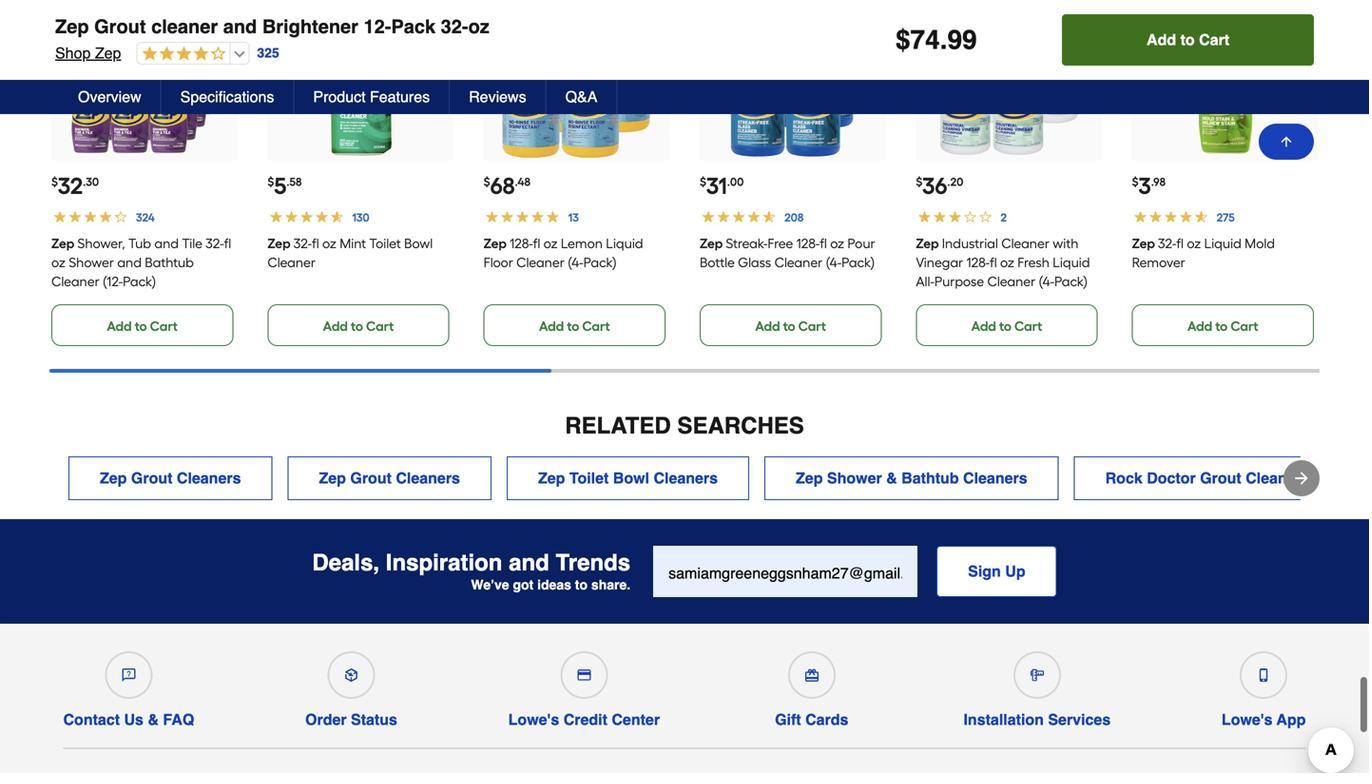 Task type: locate. For each thing, give the bounding box(es) containing it.
lowe's app
[[1222, 715, 1306, 733]]

0 horizontal spatial shower
[[69, 259, 114, 275]]

add to cart link inside 32 list item
[[51, 309, 233, 351]]

cleaner left (12-
[[51, 278, 99, 294]]

arrow right image
[[1292, 473, 1311, 492]]

to inside 31 list item
[[783, 323, 795, 339]]

and left tile
[[154, 240, 179, 256]]

$ inside $ 31 .00
[[700, 180, 706, 193]]

1 horizontal spatial liquid
[[1053, 259, 1090, 275]]

toilet
[[369, 240, 401, 256], [569, 474, 609, 491]]

all-
[[916, 278, 935, 294]]

to inside 68 list item
[[567, 323, 579, 339]]

0 horizontal spatial &
[[148, 715, 159, 733]]

lowe's left the app
[[1222, 715, 1273, 733]]

oz left pour
[[830, 240, 844, 256]]

add to cart link inside 36 list item
[[916, 309, 1098, 351]]

0 horizontal spatial zep grout cleaners
[[100, 474, 241, 491]]

2 lowe's from the left
[[1222, 715, 1273, 733]]

128- right free
[[796, 240, 820, 256]]

cart inside 68 list item
[[582, 323, 610, 339]]

add to cart inside "3" list item
[[1188, 323, 1259, 339]]

3 add to cart link from the left
[[484, 309, 666, 351]]

oz left mint
[[322, 240, 337, 256]]

32- left mint
[[294, 240, 312, 256]]

$ left .
[[896, 25, 911, 55]]

q&a button
[[546, 80, 617, 114]]

cart
[[1199, 31, 1230, 48], [150, 323, 178, 339], [366, 323, 394, 339], [582, 323, 610, 339], [798, 323, 826, 339], [1015, 323, 1042, 339], [1231, 323, 1259, 339]]

add inside 32 list item
[[107, 323, 132, 339]]

zep grout cleaner and brightener 12-pack 32-oz
[[55, 16, 489, 38]]

and
[[223, 16, 257, 38], [154, 240, 179, 256], [117, 259, 142, 275], [509, 554, 549, 580]]

add to cart link down 128-fl oz lemon liquid floor cleaner (4-pack)
[[484, 309, 666, 351]]

cleaner inside 32-fl oz mint toilet bowl cleaner
[[268, 259, 316, 275]]

fl down industrial
[[990, 259, 997, 275]]

pack) down pour
[[842, 259, 875, 275]]

fl inside shower, tub and tile 32-fl oz shower and bathtub cleaner (12-pack)
[[224, 240, 231, 256]]

installation services
[[964, 715, 1111, 733]]

add inside 5 list item
[[323, 323, 348, 339]]

zep shower, tub and tile 32-fl oz shower and bathtub cleaner (12-pack) image
[[70, 15, 218, 164]]

toilet inside 'link'
[[569, 474, 609, 491]]

shop
[[55, 44, 91, 62]]

(4- down the lemon
[[568, 259, 583, 275]]

2 zep grout cleaners link from the left
[[288, 461, 492, 505]]

31
[[706, 177, 727, 204]]

cart inside 36 list item
[[1015, 323, 1042, 339]]

2 horizontal spatial liquid
[[1204, 240, 1242, 256]]

68
[[490, 177, 515, 204]]

1 horizontal spatial zep grout cleaners link
[[288, 461, 492, 505]]

shower down shower,
[[69, 259, 114, 275]]

$ for 68
[[484, 180, 490, 193]]

zep toilet bowl cleaners
[[538, 474, 718, 491]]

$ for 5
[[268, 180, 274, 193]]

order status
[[305, 715, 397, 733]]

2 horizontal spatial (4-
[[1039, 278, 1055, 294]]

&
[[886, 474, 897, 491], [148, 715, 159, 733]]

faq
[[163, 715, 194, 733]]

lowe's
[[508, 715, 559, 733], [1222, 715, 1273, 733]]

3 cleaners from the left
[[654, 474, 718, 491]]

shower
[[69, 259, 114, 275], [827, 474, 882, 491]]

cart inside 31 list item
[[798, 323, 826, 339]]

1 horizontal spatial 128-
[[796, 240, 820, 256]]

add to cart inside 32 list item
[[107, 323, 178, 339]]

cart inside 32 list item
[[150, 323, 178, 339]]

1 horizontal spatial shower
[[827, 474, 882, 491]]

to inside 36 list item
[[999, 323, 1012, 339]]

free
[[768, 240, 793, 256]]

0 vertical spatial toilet
[[369, 240, 401, 256]]

add inside 31 list item
[[755, 323, 780, 339]]

1 vertical spatial bowl
[[613, 474, 649, 491]]

to inside "3" list item
[[1215, 323, 1228, 339]]

1 vertical spatial bathtub
[[902, 474, 959, 491]]

add inside add to cart button
[[1147, 31, 1176, 48]]

$ for 74
[[896, 25, 911, 55]]

toilet down the 'related'
[[569, 474, 609, 491]]

32- inside 32-fl oz liquid mold remover
[[1158, 240, 1177, 256]]

reviews button
[[450, 80, 546, 114]]

status
[[351, 715, 397, 733]]

liquid right the lemon
[[606, 240, 643, 256]]

32-
[[441, 16, 468, 38], [206, 240, 224, 256], [294, 240, 312, 256], [1158, 240, 1177, 256]]

add to cart link down (12-
[[51, 309, 233, 351]]

cleaner down $ 5 .58
[[268, 259, 316, 275]]

bowl inside zep toilet bowl cleaners 'link'
[[613, 474, 649, 491]]

add to cart link for 32
[[51, 309, 233, 351]]

1 horizontal spatial toilet
[[569, 474, 609, 491]]

fl
[[224, 240, 231, 256], [312, 240, 319, 256], [533, 240, 540, 256], [820, 240, 827, 256], [1177, 240, 1184, 256], [990, 259, 997, 275]]

1 horizontal spatial (4-
[[826, 259, 842, 275]]

1 vertical spatial toilet
[[569, 474, 609, 491]]

up
[[1005, 567, 1026, 585]]

q&a
[[565, 88, 597, 106]]

zep inside zep toilet bowl cleaners 'link'
[[538, 474, 565, 491]]

glass
[[738, 259, 771, 275]]

0 horizontal spatial toilet
[[369, 240, 401, 256]]

searches
[[677, 417, 804, 443]]

purpose
[[935, 278, 984, 294]]

cart inside 5 list item
[[366, 323, 394, 339]]

to inside deals, inspiration and trends we've got ideas to share.
[[575, 582, 588, 597]]

shower up sign up form
[[827, 474, 882, 491]]

to inside 5 list item
[[351, 323, 363, 339]]

industrial
[[942, 240, 998, 256]]

bowl down the 'related'
[[613, 474, 649, 491]]

sign
[[968, 567, 1001, 585]]

128- inside streak-free 128-fl oz pour bottle glass cleaner (4-pack)
[[796, 240, 820, 256]]

(4- inside streak-free 128-fl oz pour bottle glass cleaner (4-pack)
[[826, 259, 842, 275]]

add for 31 list item
[[755, 323, 780, 339]]

1 zep grout cleaners from the left
[[100, 474, 241, 491]]

0 horizontal spatial (4-
[[568, 259, 583, 275]]

fl left mint
[[312, 240, 319, 256]]

$ 5 .58
[[268, 177, 302, 204]]

oz left mold
[[1187, 240, 1201, 256]]

2 horizontal spatial 128-
[[966, 259, 990, 275]]

oz right pack
[[468, 16, 489, 38]]

add to cart inside 36 list item
[[971, 323, 1042, 339]]

installation services link
[[964, 648, 1111, 734]]

fl left the lemon
[[533, 240, 540, 256]]

$ left .20
[[916, 180, 923, 193]]

1 horizontal spatial bowl
[[613, 474, 649, 491]]

shower inside zep shower & bathtub cleaners link
[[827, 474, 882, 491]]

pack) down the lemon
[[583, 259, 617, 275]]

cleaner
[[1001, 240, 1050, 256], [268, 259, 316, 275], [516, 259, 565, 275], [775, 259, 823, 275], [51, 278, 99, 294], [987, 278, 1036, 294]]

toilet right mint
[[369, 240, 401, 256]]

$ inside $ 5 .58
[[268, 180, 274, 193]]

ideas
[[537, 582, 571, 597]]

$ inside $ 36 .20
[[916, 180, 923, 193]]

sign up form
[[653, 550, 1057, 602]]

shower,
[[77, 240, 125, 256]]

add to cart link down streak-free 128-fl oz pour bottle glass cleaner (4-pack)
[[700, 309, 882, 351]]

oz left fresh
[[1000, 259, 1014, 275]]

1 horizontal spatial lowe's
[[1222, 715, 1273, 733]]

add to cart for 32 list item
[[107, 323, 178, 339]]

32- right tile
[[206, 240, 224, 256]]

cart for 5 list item in the top of the page
[[366, 323, 394, 339]]

zep 128-fl oz lemon liquid floor cleaner (4-pack) image
[[502, 15, 651, 164]]

installation
[[964, 715, 1044, 733]]

cleaners
[[177, 474, 241, 491], [396, 474, 460, 491], [654, 474, 718, 491], [963, 474, 1028, 491], [1246, 474, 1310, 491]]

grout
[[94, 16, 146, 38], [131, 474, 173, 491], [350, 474, 392, 491], [1200, 474, 1242, 491]]

to inside 32 list item
[[135, 323, 147, 339]]

1 vertical spatial &
[[148, 715, 159, 733]]

gift cards link
[[771, 648, 853, 734]]

$ inside $ 3 .98
[[1132, 180, 1139, 193]]

$ for 31
[[700, 180, 706, 193]]

add to cart link
[[51, 309, 233, 351], [268, 309, 449, 351], [484, 309, 666, 351], [700, 309, 882, 351], [916, 309, 1098, 351], [1132, 309, 1314, 351]]

0 horizontal spatial bowl
[[404, 240, 433, 256]]

fresh
[[1018, 259, 1050, 275]]

zep industrial cleaner with vinegar 128-fl oz fresh liquid all-purpose cleaner (4-pack) image
[[935, 15, 1083, 164]]

1 vertical spatial shower
[[827, 474, 882, 491]]

add to cart link for 31
[[700, 309, 882, 351]]

pack) down tub
[[123, 278, 156, 294]]

product
[[313, 88, 366, 106]]

add to cart for 36 list item
[[971, 323, 1042, 339]]

2 add to cart link from the left
[[268, 309, 449, 351]]

bowl right mint
[[404, 240, 433, 256]]

shower inside shower, tub and tile 32-fl oz shower and bathtub cleaner (12-pack)
[[69, 259, 114, 275]]

liquid
[[606, 240, 643, 256], [1204, 240, 1242, 256], [1053, 259, 1090, 275]]

.98
[[1151, 180, 1166, 193]]

add to cart link inside "3" list item
[[1132, 309, 1314, 351]]

add to cart inside 31 list item
[[755, 323, 826, 339]]

fl up remover
[[1177, 240, 1184, 256]]

fl inside streak-free 128-fl oz pour bottle glass cleaner (4-pack)
[[820, 240, 827, 256]]

oz inside shower, tub and tile 32-fl oz shower and bathtub cleaner (12-pack)
[[51, 259, 65, 275]]

add for 32 list item
[[107, 323, 132, 339]]

0 horizontal spatial bathtub
[[145, 259, 194, 275]]

add for "3" list item
[[1188, 323, 1213, 339]]

$ left .00
[[700, 180, 706, 193]]

add inside 68 list item
[[539, 323, 564, 339]]

fl left pour
[[820, 240, 827, 256]]

0 vertical spatial &
[[886, 474, 897, 491]]

pack) down with
[[1055, 278, 1088, 294]]

add to cart inside 5 list item
[[323, 323, 394, 339]]

4 add to cart link from the left
[[700, 309, 882, 351]]

1 add to cart link from the left
[[51, 309, 233, 351]]

mint
[[340, 240, 366, 256]]

cleaner down free
[[775, 259, 823, 275]]

oz inside 32-fl oz mint toilet bowl cleaner
[[322, 240, 337, 256]]

lowe's app link
[[1222, 648, 1306, 734]]

32 list item
[[51, 0, 237, 351]]

add to cart link inside 31 list item
[[700, 309, 882, 351]]

tile
[[182, 240, 202, 256]]

liquid down with
[[1053, 259, 1090, 275]]

product features button
[[294, 80, 450, 114]]

add to cart inside 68 list item
[[539, 323, 610, 339]]

add to cart link down industrial cleaner with vinegar 128-fl oz fresh liquid all-purpose cleaner (4-pack)
[[916, 309, 1098, 351]]

74
[[911, 25, 940, 55]]

128- up floor
[[510, 240, 533, 256]]

1 horizontal spatial &
[[886, 474, 897, 491]]

contact us & faq link
[[63, 648, 194, 734]]

lemon
[[561, 240, 603, 256]]

32-fl oz liquid mold remover
[[1132, 240, 1275, 275]]

1 horizontal spatial zep grout cleaners
[[319, 474, 460, 491]]

reviews
[[469, 88, 526, 106]]

0 horizontal spatial liquid
[[606, 240, 643, 256]]

pour
[[848, 240, 875, 256]]

0 horizontal spatial lowe's
[[508, 715, 559, 733]]

add inside "3" list item
[[1188, 323, 1213, 339]]

0 vertical spatial shower
[[69, 259, 114, 275]]

0 horizontal spatial 128-
[[510, 240, 533, 256]]

$ left .98
[[1132, 180, 1139, 193]]

oz left the lemon
[[544, 240, 558, 256]]

add to cart link down 32-fl oz mint toilet bowl cleaner
[[268, 309, 449, 351]]

cleaner
[[151, 16, 218, 38]]

32- up remover
[[1158, 240, 1177, 256]]

36 list item
[[916, 0, 1102, 351]]

add to cart for 68 list item
[[539, 323, 610, 339]]

$ left .48 at left top
[[484, 180, 490, 193]]

to for 32 list item
[[135, 323, 147, 339]]

liquid inside 128-fl oz lemon liquid floor cleaner (4-pack)
[[606, 240, 643, 256]]

cart inside "3" list item
[[1231, 323, 1259, 339]]

$ left .58
[[268, 180, 274, 193]]

trends
[[556, 554, 631, 580]]

vinegar
[[916, 259, 963, 275]]

customer care image
[[122, 673, 135, 686]]

pack) inside shower, tub and tile 32-fl oz shower and bathtub cleaner (12-pack)
[[123, 278, 156, 294]]

zep inside "3" list item
[[1132, 240, 1155, 256]]

0 vertical spatial bowl
[[404, 240, 433, 256]]

add to cart link down 32-fl oz liquid mold remover
[[1132, 309, 1314, 351]]

2 cleaners from the left
[[396, 474, 460, 491]]

0 vertical spatial bathtub
[[145, 259, 194, 275]]

add inside 36 list item
[[971, 323, 996, 339]]

.20
[[947, 180, 964, 193]]

liquid left mold
[[1204, 240, 1242, 256]]

add to cart for "3" list item
[[1188, 323, 1259, 339]]

floor
[[484, 259, 513, 275]]

fl right tile
[[224, 240, 231, 256]]

1 lowe's from the left
[[508, 715, 559, 733]]

zep toilet bowl cleaners link
[[507, 461, 749, 505]]

.00
[[727, 180, 744, 193]]

add to cart link inside 5 list item
[[268, 309, 449, 351]]

cart inside add to cart button
[[1199, 31, 1230, 48]]

oz down 32
[[51, 259, 65, 275]]

and right cleaner
[[223, 16, 257, 38]]

(4- right the glass
[[826, 259, 842, 275]]

arrow up image
[[1279, 134, 1294, 149]]

$ inside '$ 32 .30'
[[51, 180, 58, 193]]

cart for 31 list item
[[798, 323, 826, 339]]

add to cart link inside 68 list item
[[484, 309, 666, 351]]

5 add to cart link from the left
[[916, 309, 1098, 351]]

(4- inside industrial cleaner with vinegar 128-fl oz fresh liquid all-purpose cleaner (4-pack)
[[1039, 278, 1055, 294]]

0 horizontal spatial zep grout cleaners link
[[68, 461, 272, 505]]

add to cart
[[1147, 31, 1230, 48], [107, 323, 178, 339], [323, 323, 394, 339], [539, 323, 610, 339], [755, 323, 826, 339], [971, 323, 1042, 339], [1188, 323, 1259, 339]]

fl inside 32-fl oz liquid mold remover
[[1177, 240, 1184, 256]]

and up got
[[509, 554, 549, 580]]

specifications
[[180, 88, 274, 106]]

$ left '.30'
[[51, 180, 58, 193]]

add for 68 list item
[[539, 323, 564, 339]]

with
[[1053, 240, 1079, 256]]

$ inside the $ 68 .48
[[484, 180, 490, 193]]

lowe's left credit
[[508, 715, 559, 733]]

bowl inside 32-fl oz mint toilet bowl cleaner
[[404, 240, 433, 256]]

bathtub inside shower, tub and tile 32-fl oz shower and bathtub cleaner (12-pack)
[[145, 259, 194, 275]]

to for "3" list item
[[1215, 323, 1228, 339]]

fl inside 32-fl oz mint toilet bowl cleaner
[[312, 240, 319, 256]]

(4- down fresh
[[1039, 278, 1055, 294]]

$ for 3
[[1132, 180, 1139, 193]]

128- down industrial
[[966, 259, 990, 275]]

6 add to cart link from the left
[[1132, 309, 1314, 351]]

got
[[513, 582, 534, 597]]

to for 31 list item
[[783, 323, 795, 339]]

cleaner right floor
[[516, 259, 565, 275]]



Task type: describe. For each thing, give the bounding box(es) containing it.
rock
[[1105, 474, 1143, 491]]

mold
[[1245, 240, 1275, 256]]

pack) inside streak-free 128-fl oz pour bottle glass cleaner (4-pack)
[[842, 259, 875, 275]]

5
[[274, 177, 287, 204]]

32
[[58, 177, 83, 204]]

tub
[[128, 240, 151, 256]]

grout inside rock doctor grout cleaners link
[[1200, 474, 1242, 491]]

fl inside industrial cleaner with vinegar 128-fl oz fresh liquid all-purpose cleaner (4-pack)
[[990, 259, 997, 275]]

pack
[[391, 16, 436, 38]]

lowe's for lowe's credit center
[[508, 715, 559, 733]]

brightener
[[262, 16, 358, 38]]

cleaner inside shower, tub and tile 32-fl oz shower and bathtub cleaner (12-pack)
[[51, 278, 99, 294]]

oz inside 128-fl oz lemon liquid floor cleaner (4-pack)
[[544, 240, 558, 256]]

zep inside zep shower & bathtub cleaners link
[[796, 474, 823, 491]]

fl inside 128-fl oz lemon liquid floor cleaner (4-pack)
[[533, 240, 540, 256]]

pack) inside 128-fl oz lemon liquid floor cleaner (4-pack)
[[583, 259, 617, 275]]

.48
[[515, 180, 531, 193]]

4.3 stars image
[[137, 46, 226, 63]]

zep inside 31 list item
[[700, 240, 723, 256]]

order
[[305, 715, 347, 733]]

128- inside 128-fl oz lemon liquid floor cleaner (4-pack)
[[510, 240, 533, 256]]

cleaner inside 128-fl oz lemon liquid floor cleaner (4-pack)
[[516, 259, 565, 275]]

99
[[948, 25, 977, 55]]

app
[[1277, 715, 1306, 733]]

add to cart for 31 list item
[[755, 323, 826, 339]]

1 horizontal spatial bathtub
[[902, 474, 959, 491]]

cleaner down fresh
[[987, 278, 1036, 294]]

liquid inside industrial cleaner with vinegar 128-fl oz fresh liquid all-purpose cleaner (4-pack)
[[1053, 259, 1090, 275]]

we've
[[471, 582, 509, 597]]

industrial cleaner with vinegar 128-fl oz fresh liquid all-purpose cleaner (4-pack)
[[916, 240, 1090, 294]]

5 cleaners from the left
[[1246, 474, 1310, 491]]

cart for 36 list item
[[1015, 323, 1042, 339]]

services
[[1048, 715, 1111, 733]]

add for 36 list item
[[971, 323, 996, 339]]

credit
[[564, 715, 608, 733]]

325
[[257, 45, 279, 61]]

shop zep
[[55, 44, 121, 62]]

zep inside 68 list item
[[484, 240, 507, 256]]

zep inside 36 list item
[[916, 240, 939, 256]]

deals, inspiration and trends we've got ideas to share.
[[312, 554, 631, 597]]

sign up
[[968, 567, 1026, 585]]

and inside deals, inspiration and trends we've got ideas to share.
[[509, 554, 549, 580]]

$ 74 . 99
[[896, 25, 977, 55]]

rock doctor grout cleaners link
[[1074, 461, 1341, 505]]

bottle
[[700, 259, 735, 275]]

cleaners inside 'link'
[[654, 474, 718, 491]]

128- inside industrial cleaner with vinegar 128-fl oz fresh liquid all-purpose cleaner (4-pack)
[[966, 259, 990, 275]]

and down tub
[[117, 259, 142, 275]]

zep shower & bathtub cleaners
[[796, 474, 1028, 491]]

1 zep grout cleaners link from the left
[[68, 461, 272, 505]]

to inside button
[[1181, 31, 1195, 48]]

zep shower & bathtub cleaners link
[[765, 461, 1059, 505]]

4 cleaners from the left
[[963, 474, 1028, 491]]

add for 5 list item in the top of the page
[[323, 323, 348, 339]]

rock doctor grout cleaners
[[1105, 474, 1310, 491]]

68 list item
[[484, 0, 669, 351]]

(4- inside 128-fl oz lemon liquid floor cleaner (4-pack)
[[568, 259, 583, 275]]

product features
[[313, 88, 430, 106]]

$ 3 .98
[[1132, 177, 1166, 204]]

share.
[[591, 582, 631, 597]]

zep 32-fl oz mint toilet bowl cleaner image
[[286, 15, 435, 164]]

lowe's credit center
[[508, 715, 660, 733]]

gift
[[775, 715, 801, 733]]

.30
[[83, 180, 99, 193]]

cleaner inside streak-free 128-fl oz pour bottle glass cleaner (4-pack)
[[775, 259, 823, 275]]

toilet inside 32-fl oz mint toilet bowl cleaner
[[369, 240, 401, 256]]

remover
[[1132, 259, 1185, 275]]

Email Address email field
[[653, 550, 918, 602]]

related searches
[[565, 417, 804, 443]]

specifications button
[[161, 80, 294, 114]]

to for 5 list item in the top of the page
[[351, 323, 363, 339]]

streak-
[[726, 240, 768, 256]]

.58
[[287, 180, 302, 193]]

order status link
[[305, 648, 397, 734]]

1 cleaners from the left
[[177, 474, 241, 491]]

32- right pack
[[441, 16, 468, 38]]

add to cart button
[[1062, 14, 1314, 66]]

12-
[[364, 16, 391, 38]]

doctor
[[1147, 474, 1196, 491]]

related
[[565, 417, 671, 443]]

deals,
[[312, 554, 379, 580]]

inspiration
[[386, 554, 502, 580]]

oz inside streak-free 128-fl oz pour bottle glass cleaner (4-pack)
[[830, 240, 844, 256]]

add to cart for 5 list item in the top of the page
[[323, 323, 394, 339]]

cleaner up fresh
[[1001, 240, 1050, 256]]

& for shower
[[886, 474, 897, 491]]

$ 36 .20
[[916, 177, 964, 204]]

shower, tub and tile 32-fl oz shower and bathtub cleaner (12-pack)
[[51, 240, 231, 294]]

dimensions image
[[1031, 673, 1044, 686]]

31 list item
[[700, 0, 886, 351]]

(12-
[[103, 278, 123, 294]]

zep inside 5 list item
[[268, 240, 291, 256]]

$ 31 .00
[[700, 177, 744, 204]]

cart for "3" list item
[[1231, 323, 1259, 339]]

overview button
[[59, 80, 161, 114]]

add to cart link for 5
[[268, 309, 449, 351]]

3 list item
[[1132, 0, 1318, 351]]

credit card image
[[577, 673, 591, 686]]

zep 32-fl oz liquid mold remover image
[[1151, 15, 1299, 164]]

mobile image
[[1257, 673, 1271, 686]]

lowe's credit center link
[[508, 648, 660, 734]]

3
[[1139, 177, 1151, 204]]

contact us & faq
[[63, 715, 194, 733]]

zep inside 32 list item
[[51, 240, 74, 256]]

oz inside industrial cleaner with vinegar 128-fl oz fresh liquid all-purpose cleaner (4-pack)
[[1000, 259, 1014, 275]]

to for 36 list item
[[999, 323, 1012, 339]]

add to cart link for 68
[[484, 309, 666, 351]]

32- inside shower, tub and tile 32-fl oz shower and bathtub cleaner (12-pack)
[[206, 240, 224, 256]]

cart for 32 list item
[[150, 323, 178, 339]]

gift card image
[[805, 673, 818, 686]]

add to cart inside add to cart button
[[1147, 31, 1230, 48]]

center
[[612, 715, 660, 733]]

.
[[940, 25, 948, 55]]

& for us
[[148, 715, 159, 733]]

pickup image
[[345, 673, 358, 686]]

pack) inside industrial cleaner with vinegar 128-fl oz fresh liquid all-purpose cleaner (4-pack)
[[1055, 278, 1088, 294]]

$ for 36
[[916, 180, 923, 193]]

gift cards
[[775, 715, 849, 733]]

32-fl oz mint toilet bowl cleaner
[[268, 240, 433, 275]]

36
[[923, 177, 947, 204]]

to for 68 list item
[[567, 323, 579, 339]]

us
[[124, 715, 144, 733]]

streak-free 128-fl oz pour bottle glass cleaner (4-pack)
[[700, 240, 875, 275]]

2 zep grout cleaners from the left
[[319, 474, 460, 491]]

contact
[[63, 715, 120, 733]]

$ for 32
[[51, 180, 58, 193]]

overview
[[78, 88, 141, 106]]

32- inside 32-fl oz mint toilet bowl cleaner
[[294, 240, 312, 256]]

liquid inside 32-fl oz liquid mold remover
[[1204, 240, 1242, 256]]

cart for 68 list item
[[582, 323, 610, 339]]

$ 68 .48
[[484, 177, 531, 204]]

features
[[370, 88, 430, 106]]

zep streak-free 128-fl oz pour bottle glass cleaner (4-pack) image
[[718, 15, 867, 164]]

cards
[[805, 715, 849, 733]]

oz inside 32-fl oz liquid mold remover
[[1187, 240, 1201, 256]]

sign up button
[[937, 550, 1057, 602]]

lowe's for lowe's app
[[1222, 715, 1273, 733]]

5 list item
[[268, 0, 453, 351]]



Task type: vqa. For each thing, say whether or not it's contained in the screenshot.
the Add to Cart link related to 5
yes



